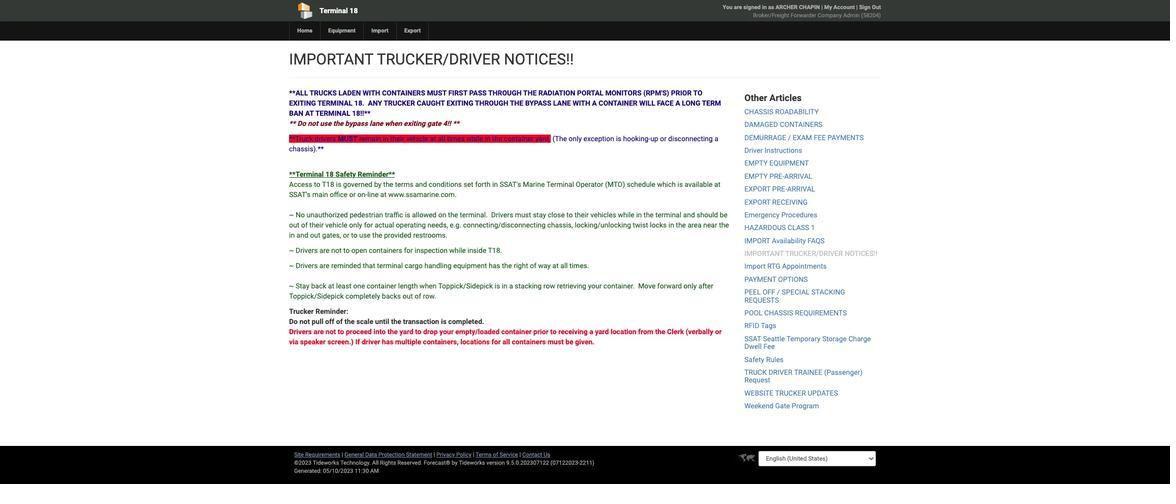 Task type: describe. For each thing, give the bounding box(es) containing it.
are inside you are signed in as archer chapin | my account | sign out broker/freight forwarder company admin (58204)
[[734, 4, 742, 11]]

open
[[351, 246, 367, 255]]

www.ssamarine.com .
[[388, 191, 457, 199]]

trucker inside other articles chassis roadability damaged containers demurrage / exam fee payments driver instructions empty equipment empty pre-arrival export pre-arrival export receiving emergency procedures hazardous class 1 import availability faqs important trucker/driver notices!! import rtg appointments payment options peel off / special stacking requests pool chassis requirements rfid tags ssat seattle temporary storage charge dwell fee safety rules truck driver trainee (passenger) request website trucker updates weekend gate program
[[775, 389, 806, 397]]

emergency
[[745, 211, 780, 219]]

at right way
[[553, 262, 559, 270]]

schedule
[[627, 180, 656, 189]]

**terminal 18 safety reminder** access to t18 is governed by the terms and conditions set forth in ssat's marine terminal operator (mto) schedule which is available at ssat's main office or on-line at
[[289, 170, 721, 199]]

row
[[544, 282, 555, 290]]

term
[[702, 99, 721, 107]]

import availability faqs link
[[745, 237, 825, 245]]

hazardous
[[745, 224, 786, 232]]

the right until
[[391, 318, 401, 326]]

forwarder
[[791, 12, 817, 19]]

2 empty from the top
[[745, 172, 768, 180]]

trainee
[[794, 368, 823, 377]]

reserved.
[[398, 460, 422, 467]]

~ drivers are not to open containers for inspection while inside t18.
[[289, 246, 502, 255]]

long
[[682, 99, 701, 107]]

the left right
[[502, 262, 512, 270]]

0 vertical spatial the
[[523, 89, 537, 97]]

conditions
[[429, 180, 462, 189]]

be inside '~ no unauthorized pedestrian traffic is allowed on the terminal.  drivers must stay close to their vehicles while in the terminal and should be out of their vehicle only for actual operating needs, e.g. connecting/disconnecting chassis, locking/unlocking twist locks in the area near the in and out gates, or to use the provided restrooms.'
[[720, 211, 728, 219]]

on-
[[358, 191, 368, 199]]

your inside "~ stay back at least one container length when toppick/sidepick is in a stacking row retrieving your container.  move forward only after toppick/sidepick completely backs out of row."
[[588, 282, 602, 290]]

while inside '~ no unauthorized pedestrian traffic is allowed on the terminal.  drivers must stay close to their vehicles while in the terminal and should be out of their vehicle only for actual operating needs, e.g. connecting/disconnecting chassis, locking/unlocking twist locks in the area near the in and out gates, or to use the provided restrooms.'
[[618, 211, 635, 219]]

is inside (the only exception is hooking-up or disconnecting a chassis).**
[[616, 135, 622, 143]]

www.ssamarine.com
[[388, 191, 455, 199]]

privacy
[[437, 452, 455, 458]]

1 horizontal spatial ssat's
[[500, 180, 521, 189]]

connecting/disconnecting
[[463, 221, 546, 229]]

use inside the **all trucks laden with containers must first pass through the radiation portal monitors (rpm's) prior to exiting terminal 18.  any trucker caught exiting through the bypass lane with a container will face a long term ban at terminal 18!!** ** do not use the bypass lane when exiting gate 4!! **
[[320, 119, 331, 128]]

import inside import link
[[371, 27, 389, 34]]

line
[[368, 191, 379, 199]]

1 a from the left
[[592, 99, 597, 107]]

damaged containers link
[[745, 121, 823, 129]]

are inside trucker reminder: do not pull off of the scale until the transaction is completed. drivers are not to proceed into the yard to drop your empty/loaded container prior to receiving a yard location from the clerk (verbally or via speaker screen.) if driver has multiple containers, locations for all containers must be given.
[[314, 328, 324, 336]]

the inside **terminal 18 safety reminder** access to t18 is governed by the terms and conditions set forth in ssat's marine terminal operator (mto) schedule which is available at ssat's main office or on-line at
[[383, 180, 393, 189]]

1 vertical spatial /
[[777, 288, 780, 296]]

~ for ~ drivers are reminded that terminal cargo handling equipment has the right of way at all times.
[[289, 262, 294, 270]]

us
[[544, 452, 550, 458]]

in up twist
[[636, 211, 642, 219]]

to right prior
[[550, 328, 557, 336]]

0 vertical spatial terminal
[[318, 99, 353, 107]]

pull
[[312, 318, 324, 326]]

sign
[[859, 4, 871, 11]]

**truck drivers must remain in their vehicle at all times while in the container yard.
[[289, 135, 551, 143]]

inspection
[[415, 246, 448, 255]]

drivers inside trucker reminder: do not pull off of the scale until the transaction is completed. drivers are not to proceed into the yard to drop your empty/loaded container prior to receiving a yard location from the clerk (verbally or via speaker screen.) if driver has multiple containers, locations for all containers must be given.
[[289, 328, 312, 336]]

other
[[745, 92, 768, 103]]

**terminal
[[289, 170, 324, 178]]

0 horizontal spatial must
[[338, 135, 358, 143]]

bypass
[[345, 119, 368, 128]]

driver
[[769, 368, 793, 377]]

the up the e.g.
[[448, 211, 458, 219]]

1 vertical spatial through
[[475, 99, 509, 107]]

0 horizontal spatial while
[[449, 246, 466, 255]]

0 horizontal spatial containers
[[369, 246, 402, 255]]

terms of service link
[[476, 452, 518, 458]]

set
[[464, 180, 474, 189]]

the down the **all trucks laden with containers must first pass through the radiation portal monitors (rpm's) prior to exiting terminal 18.  any trucker caught exiting through the bypass lane with a container will face a long term ban at terminal 18!!** ** do not use the bypass lane when exiting gate 4!! **
[[492, 135, 502, 143]]

in right 'remain'
[[383, 135, 389, 143]]

not down gates,
[[331, 246, 342, 255]]

1 vertical spatial ssat's
[[289, 191, 311, 199]]

general
[[345, 452, 364, 458]]

0 vertical spatial arrival
[[785, 172, 813, 180]]

of inside site requirements | general data protection statement | privacy policy | terms of service | contact us ©2023 tideworks technology. all rights reserved. forecast® by tideworks version 9.5.0.202307122 (07122023-2211) generated: 05/10/2023 11:30 am
[[493, 452, 498, 458]]

of left way
[[530, 262, 537, 270]]

for inside '~ no unauthorized pedestrian traffic is allowed on the terminal.  drivers must stay close to their vehicles while in the terminal and should be out of their vehicle only for actual operating needs, e.g. connecting/disconnecting chassis, locking/unlocking twist locks in the area near the in and out gates, or to use the provided restrooms.'
[[364, 221, 373, 229]]

company
[[818, 12, 842, 19]]

export link
[[396, 21, 429, 41]]

1 horizontal spatial while
[[467, 135, 483, 143]]

are down gates,
[[320, 246, 330, 255]]

operating
[[396, 221, 426, 229]]

peel off / special stacking requests link
[[745, 288, 845, 304]]

trucker inside the **all trucks laden with containers must first pass through the radiation portal monitors (rpm's) prior to exiting terminal 18.  any trucker caught exiting through the bypass lane with a container will face a long term ban at terminal 18!!** ** do not use the bypass lane when exiting gate 4!! **
[[384, 99, 415, 107]]

reminder:
[[316, 307, 348, 316]]

driver
[[745, 146, 763, 154]]

1 exiting from the left
[[289, 99, 316, 107]]

0 vertical spatial with
[[363, 89, 380, 97]]

0 vertical spatial chassis
[[745, 108, 774, 116]]

t18
[[322, 180, 334, 189]]

~ for ~ stay back at least one container length when toppick/sidepick is in a stacking row retrieving your container.  move forward only after toppick/sidepick completely backs out of row.
[[289, 282, 294, 290]]

| left general at the bottom of the page
[[342, 452, 343, 458]]

by inside site requirements | general data protection statement | privacy policy | terms of service | contact us ©2023 tideworks technology. all rights reserved. forecast® by tideworks version 9.5.0.202307122 (07122023-2211) generated: 05/10/2023 11:30 am
[[452, 460, 458, 467]]

exiting
[[404, 119, 426, 128]]

1 vertical spatial toppick/sidepick
[[289, 292, 344, 300]]

a inside (the only exception is hooking-up or disconnecting a chassis).**
[[715, 135, 719, 143]]

cargo
[[405, 262, 423, 270]]

| up "forecast®"
[[434, 452, 435, 458]]

1 yard from the left
[[400, 328, 413, 336]]

and inside **terminal 18 safety reminder** access to t18 is governed by the terms and conditions set forth in ssat's marine terminal operator (mto) schedule which is available at ssat's main office or on-line at
[[415, 180, 427, 189]]

2 exiting from the left
[[447, 99, 474, 107]]

vehicle inside '~ no unauthorized pedestrian traffic is allowed on the terminal.  drivers must stay close to their vehicles while in the terminal and should be out of their vehicle only for actual operating needs, e.g. connecting/disconnecting chassis, locking/unlocking twist locks in the area near the in and out gates, or to use the provided restrooms.'
[[325, 221, 347, 229]]

is up office
[[336, 180, 341, 189]]

you
[[723, 4, 733, 11]]

the up proceed
[[345, 318, 355, 326]]

the right near
[[719, 221, 729, 229]]

articles
[[770, 92, 802, 103]]

only inside (the only exception is hooking-up or disconnecting a chassis).**
[[569, 135, 582, 143]]

to right close
[[567, 211, 573, 219]]

to inside **terminal 18 safety reminder** access to t18 is governed by the terms and conditions set forth in ssat's marine terminal operator (mto) schedule which is available at ssat's main office or on-line at
[[314, 180, 320, 189]]

equipment link
[[320, 21, 363, 41]]

trucker/driver inside other articles chassis roadability damaged containers demurrage / exam fee payments driver instructions empty equipment empty pre-arrival export pre-arrival export receiving emergency procedures hazardous class 1 import availability faqs important trucker/driver notices!! import rtg appointments payment options peel off / special stacking requests pool chassis requirements rfid tags ssat seattle temporary storage charge dwell fee safety rules truck driver trainee (passenger) request website trucker updates weekend gate program
[[786, 250, 843, 258]]

the left area
[[676, 221, 686, 229]]

or inside **terminal 18 safety reminder** access to t18 is governed by the terms and conditions set forth in ssat's marine terminal operator (mto) schedule which is available at ssat's main office or on-line at
[[349, 191, 356, 199]]

container inside "~ stay back at least one container length when toppick/sidepick is in a stacking row retrieving your container.  move forward only after toppick/sidepick completely backs out of row."
[[367, 282, 397, 290]]

remain
[[359, 135, 381, 143]]

truck
[[745, 368, 767, 377]]

home
[[297, 27, 313, 34]]

operator
[[576, 180, 603, 189]]

receiving
[[559, 328, 588, 336]]

empty/loaded
[[456, 328, 500, 336]]

payment
[[745, 275, 777, 284]]

be inside trucker reminder: do not pull off of the scale until the transaction is completed. drivers are not to proceed into the yard to drop your empty/loaded container prior to receiving a yard location from the clerk (verbally or via speaker screen.) if driver has multiple containers, locations for all containers must be given.
[[566, 338, 574, 346]]

when inside "~ stay back at least one container length when toppick/sidepick is in a stacking row retrieving your container.  move forward only after toppick/sidepick completely backs out of row."
[[420, 282, 437, 290]]

do inside the **all trucks laden with containers must first pass through the radiation portal monitors (rpm's) prior to exiting terminal 18.  any trucker caught exiting through the bypass lane with a container will face a long term ban at terminal 18!!** ** do not use the bypass lane when exiting gate 4!! **
[[297, 119, 306, 128]]

only inside "~ stay back at least one container length when toppick/sidepick is in a stacking row retrieving your container.  move forward only after toppick/sidepick completely backs out of row."
[[684, 282, 697, 290]]

at
[[305, 109, 314, 117]]

1 ** from the left
[[289, 119, 296, 128]]

2 ** from the left
[[453, 119, 459, 128]]

important inside other articles chassis roadability damaged containers demurrage / exam fee payments driver instructions empty equipment empty pre-arrival export pre-arrival export receiving emergency procedures hazardous class 1 import availability faqs important trucker/driver notices!! import rtg appointments payment options peel off / special stacking requests pool chassis requirements rfid tags ssat seattle temporary storage charge dwell fee safety rules truck driver trainee (passenger) request website trucker updates weekend gate program
[[745, 250, 784, 258]]

move
[[638, 282, 656, 290]]

0 vertical spatial all
[[438, 135, 445, 143]]

1 vertical spatial chassis
[[765, 309, 794, 317]]

right
[[514, 262, 528, 270]]

1 vertical spatial out
[[310, 231, 320, 239]]

2 horizontal spatial their
[[575, 211, 589, 219]]

backs
[[382, 292, 401, 300]]

the inside the **all trucks laden with containers must first pass through the radiation portal monitors (rpm's) prior to exiting terminal 18.  any trucker caught exiting through the bypass lane with a container will face a long term ban at terminal 18!!** ** do not use the bypass lane when exiting gate 4!! **
[[333, 119, 344, 128]]

forecast®
[[424, 460, 450, 467]]

emergency procedures link
[[745, 211, 818, 219]]

a inside "~ stay back at least one container length when toppick/sidepick is in a stacking row retrieving your container.  move forward only after toppick/sidepick completely backs out of row."
[[509, 282, 513, 290]]

(rpm's)
[[644, 89, 669, 97]]

twist
[[633, 221, 648, 229]]

1 vertical spatial the
[[510, 99, 524, 107]]

peel
[[745, 288, 761, 296]]

in right locks
[[669, 221, 674, 229]]

to down transaction
[[415, 328, 422, 336]]

all inside trucker reminder: do not pull off of the scale until the transaction is completed. drivers are not to proceed into the yard to drop your empty/loaded container prior to receiving a yard location from the clerk (verbally or via speaker screen.) if driver has multiple containers, locations for all containers must be given.
[[503, 338, 510, 346]]

not down trucker
[[300, 318, 310, 326]]

contact
[[522, 452, 542, 458]]

close
[[548, 211, 565, 219]]

in left gates,
[[289, 231, 295, 239]]

drivers inside '~ no unauthorized pedestrian traffic is allowed on the terminal.  drivers must stay close to their vehicles while in the terminal and should be out of their vehicle only for actual operating needs, e.g. connecting/disconnecting chassis, locking/unlocking twist locks in the area near the in and out gates, or to use the provided restrooms.'
[[491, 211, 513, 219]]

in inside "~ stay back at least one container length when toppick/sidepick is in a stacking row retrieving your container.  move forward only after toppick/sidepick completely backs out of row."
[[502, 282, 508, 290]]

0 vertical spatial pre-
[[770, 172, 785, 180]]

0 horizontal spatial terminal
[[377, 262, 403, 270]]

driver instructions link
[[745, 146, 802, 154]]

0 vertical spatial notices!!
[[504, 50, 574, 68]]

completed.
[[448, 318, 484, 326]]

export
[[404, 27, 421, 34]]

(mto)
[[605, 180, 625, 189]]

admin
[[844, 12, 860, 19]]

provided
[[384, 231, 412, 239]]

first
[[448, 89, 468, 97]]

radiation
[[539, 89, 575, 97]]

gate
[[775, 402, 790, 410]]

empty equipment link
[[745, 159, 809, 167]]

in inside you are signed in as archer chapin | my account | sign out broker/freight forwarder company admin (58204)
[[762, 4, 767, 11]]

stay
[[533, 211, 546, 219]]

in right times
[[485, 135, 491, 143]]

is inside trucker reminder: do not pull off of the scale until the transaction is completed. drivers are not to proceed into the yard to drop your empty/loaded container prior to receiving a yard location from the clerk (verbally or via speaker screen.) if driver has multiple containers, locations for all containers must be given.
[[441, 318, 447, 326]]

tideworks
[[459, 460, 485, 467]]

policy
[[456, 452, 472, 458]]

empty pre-arrival link
[[745, 172, 813, 180]]

requests
[[745, 296, 779, 304]]

rfid
[[745, 322, 760, 330]]

by inside **terminal 18 safety reminder** access to t18 is governed by the terms and conditions set forth in ssat's marine terminal operator (mto) schedule which is available at ssat's main office or on-line at
[[374, 180, 382, 189]]

1 vertical spatial terminal
[[315, 109, 350, 117]]

your inside trucker reminder: do not pull off of the scale until the transaction is completed. drivers are not to proceed into the yard to drop your empty/loaded container prior to receiving a yard location from the clerk (verbally or via speaker screen.) if driver has multiple containers, locations for all containers must be given.
[[440, 328, 454, 336]]

0 vertical spatial container
[[504, 135, 534, 143]]

0 horizontal spatial trucker/driver
[[377, 50, 500, 68]]

screen.)
[[328, 338, 354, 346]]

to up open
[[351, 231, 358, 239]]

fee
[[814, 133, 826, 142]]

18 for terminal
[[350, 7, 358, 15]]

1 vertical spatial for
[[404, 246, 413, 255]]

import inside other articles chassis roadability damaged containers demurrage / exam fee payments driver instructions empty equipment empty pre-arrival export pre-arrival export receiving emergency procedures hazardous class 1 import availability faqs important trucker/driver notices!! import rtg appointments payment options peel off / special stacking requests pool chassis requirements rfid tags ssat seattle temporary storage charge dwell fee safety rules truck driver trainee (passenger) request website trucker updates weekend gate program
[[745, 262, 766, 271]]

area
[[688, 221, 702, 229]]

1 export from the top
[[745, 185, 771, 193]]

1 vertical spatial and
[[683, 211, 695, 219]]

export receiving link
[[745, 198, 808, 206]]

times
[[447, 135, 465, 143]]

via
[[289, 338, 298, 346]]

2 yard from the left
[[595, 328, 609, 336]]

until
[[375, 318, 389, 326]]

**all
[[289, 89, 308, 97]]

storage
[[823, 335, 847, 343]]

has inside trucker reminder: do not pull off of the scale until the transaction is completed. drivers are not to proceed into the yard to drop your empty/loaded container prior to receiving a yard location from the clerk (verbally or via speaker screen.) if driver has multiple containers, locations for all containers must be given.
[[382, 338, 394, 346]]

at right line
[[380, 191, 387, 199]]

or inside '~ no unauthorized pedestrian traffic is allowed on the terminal.  drivers must stay close to their vehicles while in the terminal and should be out of their vehicle only for actual operating needs, e.g. connecting/disconnecting chassis, locking/unlocking twist locks in the area near the in and out gates, or to use the provided restrooms.'
[[343, 231, 349, 239]]

1 vertical spatial with
[[573, 99, 590, 107]]

is inside "~ stay back at least one container length when toppick/sidepick is in a stacking row retrieving your container.  move forward only after toppick/sidepick completely backs out of row."
[[495, 282, 500, 290]]



Task type: locate. For each thing, give the bounding box(es) containing it.
1 empty from the top
[[745, 159, 768, 167]]

0 horizontal spatial yard
[[400, 328, 413, 336]]

trucker
[[289, 307, 314, 316]]

ssat
[[745, 335, 761, 343]]

while up twist
[[618, 211, 635, 219]]

any
[[368, 99, 382, 107]]

pool chassis requirements link
[[745, 309, 847, 317]]

or inside trucker reminder: do not pull off of the scale until the transaction is completed. drivers are not to proceed into the yard to drop your empty/loaded container prior to receiving a yard location from the clerk (verbally or via speaker screen.) if driver has multiple containers, locations for all containers must be given.
[[715, 328, 722, 336]]

~ inside '~ no unauthorized pedestrian traffic is allowed on the terminal.  drivers must stay close to their vehicles while in the terminal and should be out of their vehicle only for actual operating needs, e.g. connecting/disconnecting chassis, locking/unlocking twist locks in the area near the in and out gates, or to use the provided restrooms.'
[[289, 211, 294, 219]]

a down 'portal'
[[592, 99, 597, 107]]

2 vertical spatial container
[[502, 328, 532, 336]]

to up screen.)
[[338, 328, 344, 336]]

1 vertical spatial pre-
[[773, 185, 787, 193]]

important down import
[[745, 250, 784, 258]]

for inside trucker reminder: do not pull off of the scale until the transaction is completed. drivers are not to proceed into the yard to drop your empty/loaded container prior to receiving a yard location from the clerk (verbally or via speaker screen.) if driver has multiple containers, locations for all containers must be given.
[[492, 338, 501, 346]]

t18.
[[488, 246, 502, 255]]

the
[[333, 119, 344, 128], [492, 135, 502, 143], [383, 180, 393, 189], [448, 211, 458, 219], [644, 211, 654, 219], [676, 221, 686, 229], [719, 221, 729, 229], [372, 231, 382, 239], [502, 262, 512, 270], [345, 318, 355, 326], [391, 318, 401, 326], [388, 328, 398, 336], [655, 328, 666, 336]]

the right into
[[388, 328, 398, 336]]

at right available
[[715, 180, 721, 189]]

a left stacking
[[509, 282, 513, 290]]

all left times.
[[561, 262, 568, 270]]

0 horizontal spatial containers
[[382, 89, 425, 97]]

yard.
[[536, 135, 551, 143]]

1 horizontal spatial toppick/sidepick
[[438, 282, 493, 290]]

must down prior
[[548, 338, 564, 346]]

is left stacking
[[495, 282, 500, 290]]

0 vertical spatial has
[[489, 262, 500, 270]]

0 horizontal spatial /
[[777, 288, 780, 296]]

terminal up locks
[[656, 211, 682, 219]]

exam
[[793, 133, 812, 142]]

1 vertical spatial only
[[349, 221, 362, 229]]

0 vertical spatial /
[[788, 133, 791, 142]]

2211)
[[580, 460, 595, 467]]

site
[[294, 452, 304, 458]]

0 horizontal spatial terminal
[[320, 7, 348, 15]]

1 vertical spatial vehicle
[[325, 221, 347, 229]]

a
[[592, 99, 597, 107], [676, 99, 680, 107]]

1 vertical spatial empty
[[745, 172, 768, 180]]

1 vertical spatial their
[[575, 211, 589, 219]]

safety rules link
[[745, 356, 784, 364]]

import
[[371, 27, 389, 34], [745, 262, 766, 271]]

when inside the **all trucks laden with containers must first pass through the radiation portal monitors (rpm's) prior to exiting terminal 18.  any trucker caught exiting through the bypass lane with a container will face a long term ban at terminal 18!!** ** do not use the bypass lane when exiting gate 4!! **
[[385, 119, 402, 128]]

use inside '~ no unauthorized pedestrian traffic is allowed on the terminal.  drivers must stay close to their vehicles while in the terminal and should be out of their vehicle only for actual operating needs, e.g. connecting/disconnecting chassis, locking/unlocking twist locks in the area near the in and out gates, or to use the provided restrooms.'
[[359, 231, 371, 239]]

1 vertical spatial a
[[509, 282, 513, 290]]

of down no in the left top of the page
[[301, 221, 308, 229]]

be
[[720, 211, 728, 219], [566, 338, 574, 346]]

** down the ban
[[289, 119, 296, 128]]

containers inside other articles chassis roadability damaged containers demurrage / exam fee payments driver instructions empty equipment empty pre-arrival export pre-arrival export receiving emergency procedures hazardous class 1 import availability faqs important trucker/driver notices!! import rtg appointments payment options peel off / special stacking requests pool chassis requirements rfid tags ssat seattle temporary storage charge dwell fee safety rules truck driver trainee (passenger) request website trucker updates weekend gate program
[[780, 121, 823, 129]]

do inside trucker reminder: do not pull off of the scale until the transaction is completed. drivers are not to proceed into the yard to drop your empty/loaded container prior to receiving a yard location from the clerk (verbally or via speaker screen.) if driver has multiple containers, locations for all containers must be given.
[[289, 318, 298, 326]]

4 ~ from the top
[[289, 282, 294, 290]]

not inside the **all trucks laden with containers must first pass through the radiation portal monitors (rpm's) prior to exiting terminal 18.  any trucker caught exiting through the bypass lane with a container will face a long term ban at terminal 18!!** ** do not use the bypass lane when exiting gate 4!! **
[[308, 119, 318, 128]]

to
[[314, 180, 320, 189], [567, 211, 573, 219], [351, 231, 358, 239], [343, 246, 350, 255], [338, 328, 344, 336], [415, 328, 422, 336], [550, 328, 557, 336]]

(the only exception is hooking-up or disconnecting a chassis).**
[[289, 135, 719, 153]]

/ right off
[[777, 288, 780, 296]]

0 vertical spatial their
[[390, 135, 405, 143]]

only inside '~ no unauthorized pedestrian traffic is allowed on the terminal.  drivers must stay close to their vehicles while in the terminal and should be out of their vehicle only for actual operating needs, e.g. connecting/disconnecting chassis, locking/unlocking twist locks in the area near the in and out gates, or to use the provided restrooms.'
[[349, 221, 362, 229]]

trucker
[[384, 99, 415, 107], [775, 389, 806, 397]]

multiple
[[395, 338, 421, 346]]

be down receiving
[[566, 338, 574, 346]]

of inside '~ no unauthorized pedestrian traffic is allowed on the terminal.  drivers must stay close to their vehicles while in the terminal and should be out of their vehicle only for actual operating needs, e.g. connecting/disconnecting chassis, locking/unlocking twist locks in the area near the in and out gates, or to use the provided restrooms.'
[[301, 221, 308, 229]]

am
[[370, 468, 379, 475]]

containers down prior
[[512, 338, 546, 346]]

of left row.
[[415, 292, 421, 300]]

1 horizontal spatial safety
[[745, 356, 765, 364]]

special
[[782, 288, 810, 296]]

website
[[745, 389, 774, 397]]

0 horizontal spatial safety
[[336, 170, 356, 178]]

to up main
[[314, 180, 320, 189]]

ban
[[289, 109, 304, 117]]

0 vertical spatial vehicle
[[406, 135, 428, 143]]

containers
[[382, 89, 425, 97], [780, 121, 823, 129]]

safety up truck
[[745, 356, 765, 364]]

1 horizontal spatial containers
[[780, 121, 823, 129]]

1 horizontal spatial your
[[588, 282, 602, 290]]

for up cargo
[[404, 246, 413, 255]]

container left yard.
[[504, 135, 534, 143]]

container left prior
[[502, 328, 532, 336]]

toppick/sidepick down equipment
[[438, 282, 493, 290]]

demurrage / exam fee payments link
[[745, 133, 864, 142]]

1 vertical spatial containers
[[780, 121, 823, 129]]

0 horizontal spatial and
[[297, 231, 308, 239]]

0 vertical spatial must
[[427, 89, 447, 97]]

through down pass
[[475, 99, 509, 107]]

1 vertical spatial do
[[289, 318, 298, 326]]

container inside trucker reminder: do not pull off of the scale until the transaction is completed. drivers are not to proceed into the yard to drop your empty/loaded container prior to receiving a yard location from the clerk (verbally or via speaker screen.) if driver has multiple containers, locations for all containers must be given.
[[502, 328, 532, 336]]

| left sign
[[856, 4, 858, 11]]

in inside **terminal 18 safety reminder** access to t18 is governed by the terms and conditions set forth in ssat's marine terminal operator (mto) schedule which is available at ssat's main office or on-line at
[[492, 180, 498, 189]]

hazardous class 1 link
[[745, 224, 815, 232]]

empty
[[745, 159, 768, 167], [745, 172, 768, 180]]

0 horizontal spatial out
[[289, 221, 299, 229]]

18 inside **terminal 18 safety reminder** access to t18 is governed by the terms and conditions set forth in ssat's marine terminal operator (mto) schedule which is available at ssat's main office or on-line at
[[326, 170, 334, 178]]

empty down empty equipment link
[[745, 172, 768, 180]]

exiting down first
[[447, 99, 474, 107]]

after
[[699, 282, 714, 290]]

1 vertical spatial containers
[[512, 338, 546, 346]]

while left inside
[[449, 246, 466, 255]]

or right gates,
[[343, 231, 349, 239]]

1 horizontal spatial terminal
[[656, 211, 682, 219]]

all left times
[[438, 135, 445, 143]]

notices!! inside other articles chassis roadability damaged containers demurrage / exam fee payments driver instructions empty equipment empty pre-arrival export pre-arrival export receiving emergency procedures hazardous class 1 import availability faqs important trucker/driver notices!! import rtg appointments payment options peel off / special stacking requests pool chassis requirements rfid tags ssat seattle temporary storage charge dwell fee safety rules truck driver trainee (passenger) request website trucker updates weekend gate program
[[845, 250, 878, 258]]

when up row.
[[420, 282, 437, 290]]

a down prior
[[676, 99, 680, 107]]

to
[[693, 89, 703, 97]]

containers inside trucker reminder: do not pull off of the scale until the transaction is completed. drivers are not to proceed into the yard to drop your empty/loaded container prior to receiving a yard location from the clerk (verbally or via speaker screen.) if driver has multiple containers, locations for all containers must be given.
[[512, 338, 546, 346]]

my account link
[[825, 4, 855, 11]]

~ inside "~ stay back at least one container length when toppick/sidepick is in a stacking row retrieving your container.  move forward only after toppick/sidepick completely backs out of row."
[[289, 282, 294, 290]]

2 vertical spatial and
[[297, 231, 308, 239]]

in right forth
[[492, 180, 498, 189]]

and up www.ssamarine.com link
[[415, 180, 427, 189]]

with up any at the left top of page
[[363, 89, 380, 97]]

containers down provided
[[369, 246, 402, 255]]

11:30
[[355, 468, 369, 475]]

1 horizontal spatial terminal
[[547, 180, 574, 189]]

1 horizontal spatial must
[[427, 89, 447, 97]]

for right locations
[[492, 338, 501, 346]]

18 up equipment
[[350, 7, 358, 15]]

containers inside the **all trucks laden with containers must first pass through the radiation portal monitors (rpm's) prior to exiting terminal 18.  any trucker caught exiting through the bypass lane with a container will face a long term ban at terminal 18!!** ** do not use the bypass lane when exiting gate 4!! **
[[382, 89, 425, 97]]

of inside "~ stay back at least one container length when toppick/sidepick is in a stacking row retrieving your container.  move forward only after toppick/sidepick completely backs out of row."
[[415, 292, 421, 300]]

1 vertical spatial while
[[618, 211, 635, 219]]

or
[[660, 135, 667, 143], [349, 191, 356, 199], [343, 231, 349, 239], [715, 328, 722, 336]]

stacking
[[812, 288, 845, 296]]

1 vertical spatial be
[[566, 338, 574, 346]]

locks
[[650, 221, 667, 229]]

0 horizontal spatial notices!!
[[504, 50, 574, 68]]

weekend gate program link
[[745, 402, 819, 410]]

pre- down empty pre-arrival link
[[773, 185, 787, 193]]

0 horizontal spatial has
[[382, 338, 394, 346]]

1 horizontal spatial 18
[[350, 7, 358, 15]]

0 vertical spatial out
[[289, 221, 299, 229]]

2 vertical spatial all
[[503, 338, 510, 346]]

1 vertical spatial all
[[561, 262, 568, 270]]

safety inside other articles chassis roadability damaged containers demurrage / exam fee payments driver instructions empty equipment empty pre-arrival export pre-arrival export receiving emergency procedures hazardous class 1 import availability faqs important trucker/driver notices!! import rtg appointments payment options peel off / special stacking requests pool chassis requirements rfid tags ssat seattle temporary storage charge dwell fee safety rules truck driver trainee (passenger) request website trucker updates weekend gate program
[[745, 356, 765, 364]]

1 vertical spatial terminal
[[377, 262, 403, 270]]

0 vertical spatial do
[[297, 119, 306, 128]]

1 vertical spatial has
[[382, 338, 394, 346]]

export up export receiving link
[[745, 185, 771, 193]]

must left stay
[[515, 211, 531, 219]]

is left hooking-
[[616, 135, 622, 143]]

1 horizontal spatial exiting
[[447, 99, 474, 107]]

3 ~ from the top
[[289, 262, 294, 270]]

in left stacking
[[502, 282, 508, 290]]

your right retrieving
[[588, 282, 602, 290]]

0 vertical spatial through
[[488, 89, 522, 97]]

a inside trucker reminder: do not pull off of the scale until the transaction is completed. drivers are not to proceed into the yard to drop your empty/loaded container prior to receiving a yard location from the clerk (verbally or via speaker screen.) if driver has multiple containers, locations for all containers must be given.
[[590, 328, 593, 336]]

off
[[763, 288, 776, 296]]

terminal inside '~ no unauthorized pedestrian traffic is allowed on the terminal.  drivers must stay close to their vehicles while in the terminal and should be out of their vehicle only for actual operating needs, e.g. connecting/disconnecting chassis, locking/unlocking twist locks in the area near the in and out gates, or to use the provided restrooms.'
[[656, 211, 682, 219]]

trucker reminder: do not pull off of the scale until the transaction is completed. drivers are not to proceed into the yard to drop your empty/loaded container prior to receiving a yard location from the clerk (verbally or via speaker screen.) if driver has multiple containers, locations for all containers must be given.
[[289, 307, 722, 346]]

1 horizontal spatial when
[[420, 282, 437, 290]]

is up containers,
[[441, 318, 447, 326]]

actual
[[375, 221, 394, 229]]

payments
[[828, 133, 864, 142]]

0 horizontal spatial ssat's
[[289, 191, 311, 199]]

notices!! up radiation
[[504, 50, 574, 68]]

import
[[745, 237, 770, 245]]

2 vertical spatial a
[[590, 328, 593, 336]]

| left my
[[822, 4, 823, 11]]

import up "payment"
[[745, 262, 766, 271]]

must inside the **all trucks laden with containers must first pass through the radiation portal monitors (rpm's) prior to exiting terminal 18.  any trucker caught exiting through the bypass lane with a container will face a long term ban at terminal 18!!** ** do not use the bypass lane when exiting gate 4!! **
[[427, 89, 447, 97]]

0 vertical spatial must
[[515, 211, 531, 219]]

0 vertical spatial containers
[[369, 246, 402, 255]]

has down into
[[382, 338, 394, 346]]

exception
[[584, 135, 614, 143]]

must inside trucker reminder: do not pull off of the scale until the transaction is completed. drivers are not to proceed into the yard to drop your empty/loaded container prior to receiving a yard location from the clerk (verbally or via speaker screen.) if driver has multiple containers, locations for all containers must be given.
[[548, 338, 564, 346]]

other articles chassis roadability damaged containers demurrage / exam fee payments driver instructions empty equipment empty pre-arrival export pre-arrival export receiving emergency procedures hazardous class 1 import availability faqs important trucker/driver notices!! import rtg appointments payment options peel off / special stacking requests pool chassis requirements rfid tags ssat seattle temporary storage charge dwell fee safety rules truck driver trainee (passenger) request website trucker updates weekend gate program
[[745, 92, 878, 410]]

1 horizontal spatial import
[[745, 262, 766, 271]]

1 vertical spatial export
[[745, 198, 771, 206]]

1 vertical spatial must
[[338, 135, 358, 143]]

is right "which"
[[678, 180, 683, 189]]

important trucker/driver notices!!
[[289, 50, 574, 68]]

seattle
[[763, 335, 785, 343]]

1 horizontal spatial with
[[573, 99, 590, 107]]

(the
[[553, 135, 567, 143]]

out down length at the left of page
[[403, 292, 413, 300]]

2 export from the top
[[745, 198, 771, 206]]

trucker right any at the left top of page
[[384, 99, 415, 107]]

requirements
[[305, 452, 340, 458]]

prior
[[534, 328, 549, 336]]

technology.
[[341, 460, 371, 467]]

1 horizontal spatial by
[[452, 460, 458, 467]]

www.ssamarine.com link
[[388, 191, 455, 199]]

appointments
[[782, 262, 827, 271]]

procedures
[[782, 211, 818, 219]]

2 ~ from the top
[[289, 246, 294, 255]]

export
[[745, 185, 771, 193], [745, 198, 771, 206]]

0 vertical spatial import
[[371, 27, 389, 34]]

disconnecting
[[669, 135, 713, 143]]

1 vertical spatial must
[[548, 338, 564, 346]]

important down "equipment" link
[[289, 50, 373, 68]]

of inside trucker reminder: do not pull off of the scale until the transaction is completed. drivers are not to proceed into the yard to drop your empty/loaded container prior to receiving a yard location from the clerk (verbally or via speaker screen.) if driver has multiple containers, locations for all containers must be given.
[[336, 318, 343, 326]]

of up version
[[493, 452, 498, 458]]

terminal up equipment
[[320, 7, 348, 15]]

1 horizontal spatial /
[[788, 133, 791, 142]]

0 vertical spatial when
[[385, 119, 402, 128]]

yard left location
[[595, 328, 609, 336]]

the up twist
[[644, 211, 654, 219]]

0 horizontal spatial important
[[289, 50, 373, 68]]

1 vertical spatial safety
[[745, 356, 765, 364]]

2 horizontal spatial and
[[683, 211, 695, 219]]

**all trucks laden with containers must first pass through the radiation portal monitors (rpm's) prior to exiting terminal 18.  any trucker caught exiting through the bypass lane with a container will face a long term ban at terminal 18!!** ** do not use the bypass lane when exiting gate 4!! **
[[289, 89, 721, 128]]

1 vertical spatial 18
[[326, 170, 334, 178]]

pre- down empty equipment link
[[770, 172, 785, 180]]

are up back
[[320, 262, 330, 270]]

their down exiting
[[390, 135, 405, 143]]

and up area
[[683, 211, 695, 219]]

is inside '~ no unauthorized pedestrian traffic is allowed on the terminal.  drivers must stay close to their vehicles while in the terminal and should be out of their vehicle only for actual operating needs, e.g. connecting/disconnecting chassis, locking/unlocking twist locks in the area near the in and out gates, or to use the provided restrooms.'
[[405, 211, 410, 219]]

near
[[704, 221, 717, 229]]

1 horizontal spatial be
[[720, 211, 728, 219]]

their left vehicles
[[575, 211, 589, 219]]

~ for ~ no unauthorized pedestrian traffic is allowed on the terminal.  drivers must stay close to their vehicles while in the terminal and should be out of their vehicle only for actual operating needs, e.g. connecting/disconnecting chassis, locking/unlocking twist locks in the area near the in and out gates, or to use the provided restrooms.
[[289, 211, 294, 219]]

1 vertical spatial trucker
[[775, 389, 806, 397]]

| up 9.5.0.202307122
[[520, 452, 521, 458]]

18 for **terminal
[[326, 170, 334, 178]]

or inside (the only exception is hooking-up or disconnecting a chassis).**
[[660, 135, 667, 143]]

way
[[538, 262, 551, 270]]

with
[[363, 89, 380, 97], [573, 99, 590, 107]]

2 vertical spatial only
[[684, 282, 697, 290]]

fee
[[764, 343, 775, 351]]

roadability
[[775, 108, 819, 116]]

pre-
[[770, 172, 785, 180], [773, 185, 787, 193]]

1 horizontal spatial vehicle
[[406, 135, 428, 143]]

from
[[638, 328, 654, 336]]

marine
[[523, 180, 545, 189]]

options
[[778, 275, 808, 284]]

18 up "t18"
[[326, 170, 334, 178]]

1 vertical spatial terminal
[[547, 180, 574, 189]]

safety
[[336, 170, 356, 178], [745, 356, 765, 364]]

1 vertical spatial arrival
[[787, 185, 815, 193]]

0 vertical spatial safety
[[336, 170, 356, 178]]

equipment
[[453, 262, 487, 270]]

terminal right marine
[[547, 180, 574, 189]]

to left open
[[343, 246, 350, 255]]

at right back
[[328, 282, 334, 290]]

at down gate
[[430, 135, 436, 143]]

2 horizontal spatial out
[[403, 292, 413, 300]]

1 vertical spatial trucker/driver
[[786, 250, 843, 258]]

only left after
[[684, 282, 697, 290]]

use up drivers
[[320, 119, 331, 128]]

or left on-
[[349, 191, 356, 199]]

2 horizontal spatial for
[[492, 338, 501, 346]]

that
[[363, 262, 375, 270]]

containers up exam
[[780, 121, 823, 129]]

1 vertical spatial import
[[745, 262, 766, 271]]

a up given.
[[590, 328, 593, 336]]

their down 'unauthorized' at the left top
[[310, 221, 324, 229]]

0 horizontal spatial vehicle
[[325, 221, 347, 229]]

1 ~ from the top
[[289, 211, 294, 219]]

the right from
[[655, 328, 666, 336]]

row.
[[423, 292, 436, 300]]

site requirements | general data protection statement | privacy policy | terms of service | contact us ©2023 tideworks technology. all rights reserved. forecast® by tideworks version 9.5.0.202307122 (07122023-2211) generated: 05/10/2023 11:30 am
[[294, 452, 595, 475]]

not down off
[[326, 328, 336, 336]]

** right 4!!
[[453, 119, 459, 128]]

0 vertical spatial empty
[[745, 159, 768, 167]]

vehicle
[[406, 135, 428, 143], [325, 221, 347, 229]]

1 horizontal spatial only
[[569, 135, 582, 143]]

home link
[[289, 21, 320, 41]]

container up backs
[[367, 282, 397, 290]]

2 a from the left
[[676, 99, 680, 107]]

e.g.
[[450, 221, 461, 229]]

0 vertical spatial important
[[289, 50, 373, 68]]

do
[[297, 119, 306, 128], [289, 318, 298, 326]]

| up tideworks
[[473, 452, 474, 458]]

chassis up tags
[[765, 309, 794, 317]]

are right you at right top
[[734, 4, 742, 11]]

should
[[697, 211, 718, 219]]

use up open
[[359, 231, 371, 239]]

safety inside **terminal 18 safety reminder** access to t18 is governed by the terms and conditions set forth in ssat's marine terminal operator (mto) schedule which is available at ssat's main office or on-line at
[[336, 170, 356, 178]]

0 horizontal spatial use
[[320, 119, 331, 128]]

trucker/driver down faqs
[[786, 250, 843, 258]]

you are signed in as archer chapin | my account | sign out broker/freight forwarder company admin (58204)
[[723, 4, 881, 19]]

at inside "~ stay back at least one container length when toppick/sidepick is in a stacking row retrieving your container.  move forward only after toppick/sidepick completely backs out of row."
[[328, 282, 334, 290]]

0 horizontal spatial import
[[371, 27, 389, 34]]

terminal inside **terminal 18 safety reminder** access to t18 is governed by the terms and conditions set forth in ssat's marine terminal operator (mto) schedule which is available at ssat's main office or on-line at
[[547, 180, 574, 189]]

lane
[[553, 99, 571, 107]]

0 horizontal spatial for
[[364, 221, 373, 229]]

1 horizontal spatial yard
[[595, 328, 609, 336]]

must inside '~ no unauthorized pedestrian traffic is allowed on the terminal.  drivers must stay close to their vehicles while in the terminal and should be out of their vehicle only for actual operating needs, e.g. connecting/disconnecting chassis, locking/unlocking twist locks in the area near the in and out gates, or to use the provided restrooms.'
[[515, 211, 531, 219]]

account
[[834, 4, 855, 11]]

0 vertical spatial trucker/driver
[[377, 50, 500, 68]]

2 vertical spatial their
[[310, 221, 324, 229]]

0 horizontal spatial toppick/sidepick
[[289, 292, 344, 300]]

0 vertical spatial by
[[374, 180, 382, 189]]

pedestrian
[[350, 211, 383, 219]]

for
[[364, 221, 373, 229], [404, 246, 413, 255], [492, 338, 501, 346]]

the down reminder**
[[383, 180, 393, 189]]

chassis
[[745, 108, 774, 116], [765, 309, 794, 317]]

yard up multiple
[[400, 328, 413, 336]]

1 horizontal spatial a
[[676, 99, 680, 107]]

0 horizontal spatial exiting
[[289, 99, 316, 107]]

out down no in the left top of the page
[[289, 221, 299, 229]]

main
[[312, 191, 328, 199]]

out inside "~ stay back at least one container length when toppick/sidepick is in a stacking row retrieving your container.  move forward only after toppick/sidepick completely backs out of row."
[[403, 292, 413, 300]]

1 vertical spatial notices!!
[[845, 250, 878, 258]]

~ for ~ drivers are not to open containers for inspection while inside t18.
[[289, 246, 294, 255]]

/ left exam
[[788, 133, 791, 142]]

0 vertical spatial be
[[720, 211, 728, 219]]

notices!! up stacking
[[845, 250, 878, 258]]

in
[[762, 4, 767, 11], [383, 135, 389, 143], [485, 135, 491, 143], [492, 180, 498, 189], [636, 211, 642, 219], [669, 221, 674, 229], [289, 231, 295, 239], [502, 282, 508, 290]]

chassis,
[[548, 221, 573, 229]]

while
[[467, 135, 483, 143], [618, 211, 635, 219], [449, 246, 466, 255]]

0 vertical spatial trucker
[[384, 99, 415, 107]]

the down actual
[[372, 231, 382, 239]]

(07122023-
[[551, 460, 580, 467]]

by down reminder**
[[374, 180, 382, 189]]



Task type: vqa. For each thing, say whether or not it's contained in the screenshot.
topmost Arriving
no



